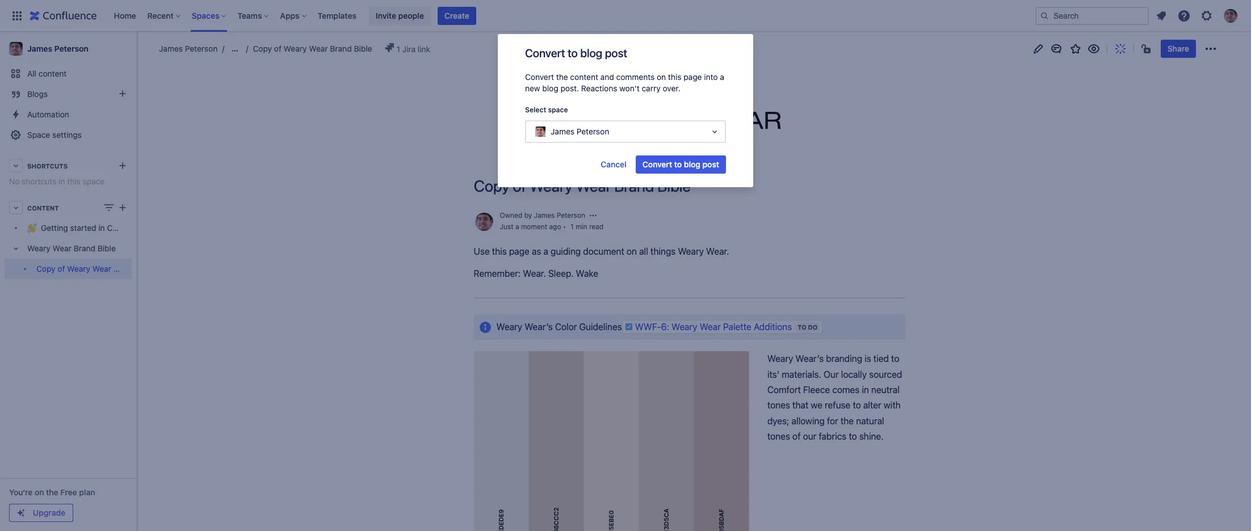 Task type: describe. For each thing, give the bounding box(es) containing it.
2 horizontal spatial peterson
[[577, 126, 610, 136]]

templates
[[318, 11, 357, 20]]

2 tones from the top
[[768, 432, 791, 442]]

weary wear's branding is tied to its' materials. our locally sourced comfort fleece comes in neutral tones that we refuse to alter with dyes; allowing for the natural tones of our fabrics to shine.
[[768, 354, 905, 442]]

weary right panel info icon
[[497, 322, 523, 332]]

weary inside weary wear brand bible link
[[27, 244, 50, 254]]

space inside space element
[[83, 177, 105, 186]]

home link
[[110, 7, 139, 25]]

templates link
[[314, 7, 360, 25]]

1 jira link link
[[379, 40, 437, 57]]

on inside convert the content and comments on this page into a new blog post. reactions won't carry over.
[[657, 72, 666, 82]]

the inside space element
[[46, 488, 58, 498]]

global element
[[7, 0, 1036, 32]]

convert to blog post inside button
[[643, 160, 720, 169]]

use
[[474, 246, 490, 257]]

1 horizontal spatial james
[[159, 44, 183, 53]]

weary wear brand bible
[[27, 244, 116, 254]]

spaces
[[192, 11, 219, 20]]

comfort
[[768, 385, 801, 395]]

content
[[27, 204, 59, 212]]

space element
[[0, 32, 156, 532]]

1 horizontal spatial this
[[492, 246, 507, 257]]

weary wear's color guidelines
[[497, 322, 622, 332]]

just
[[500, 222, 514, 231]]

brand down confluence
[[114, 264, 135, 274]]

materials.
[[782, 369, 822, 380]]

owned by
[[500, 211, 534, 220]]

space
[[27, 130, 50, 140]]

0 vertical spatial convert to blog post
[[525, 47, 628, 60]]

1 vertical spatial copy of weary wear brand bible link
[[5, 259, 156, 279]]

started
[[70, 223, 96, 233]]

jira
[[402, 44, 416, 54]]

plan
[[79, 488, 95, 498]]

select
[[525, 106, 546, 114]]

in inside weary wear's branding is tied to its' materials. our locally sourced comfort fleece comes in neutral tones that we refuse to alter with dyes; allowing for the natural tones of our fabrics to shine.
[[862, 385, 869, 395]]

getting started in confluence link
[[5, 218, 149, 239]]

post inside button
[[703, 160, 720, 169]]

1 horizontal spatial james peterson
[[159, 44, 218, 53]]

1 horizontal spatial on
[[627, 246, 637, 257]]

upgrade button
[[10, 505, 73, 522]]

sleep.
[[549, 269, 574, 279]]

peterson inside space element
[[54, 44, 89, 53]]

refuse
[[825, 401, 851, 411]]

the inside weary wear's branding is tied to its' materials. our locally sourced comfort fleece comes in neutral tones that we refuse to alter with dyes; allowing for the natural tones of our fabrics to shine.
[[841, 416, 854, 426]]

in for shortcuts
[[59, 177, 65, 186]]

brand down templates link
[[330, 44, 352, 53]]

wear down templates link
[[309, 44, 328, 53]]

settings icon image
[[1201, 9, 1214, 22]]

natural
[[857, 416, 885, 426]]

this inside space element
[[67, 177, 81, 186]]

its'
[[768, 369, 780, 380]]

as
[[532, 246, 541, 257]]

1 vertical spatial copy of weary wear brand bible
[[474, 177, 691, 195]]

our
[[824, 369, 839, 380]]

1 horizontal spatial james peterson link
[[159, 43, 218, 55]]

reactions
[[581, 83, 618, 93]]

branding
[[826, 354, 863, 364]]

min
[[576, 222, 588, 231]]

panel info image
[[478, 321, 492, 335]]

color
[[555, 322, 577, 332]]

wear's for branding
[[796, 354, 824, 364]]

convert for select
[[525, 72, 554, 82]]

invite people
[[376, 11, 424, 20]]

sourced
[[870, 369, 903, 380]]

moment
[[521, 222, 548, 231]]

content inside convert the content and comments on this page into a new blog post. reactions won't carry over.
[[570, 72, 599, 82]]

weary right things
[[678, 246, 704, 257]]

tree item inside space element
[[5, 239, 156, 279]]

just a moment ago
[[500, 222, 561, 231]]

bible down templates link
[[354, 44, 372, 53]]

remember: wear. sleep. wake
[[474, 269, 599, 279]]

1 horizontal spatial peterson
[[185, 44, 218, 53]]

automation link
[[5, 105, 132, 125]]

1 jira link
[[397, 44, 431, 54]]

weary wear brand bible link
[[5, 239, 132, 259]]

is
[[865, 354, 872, 364]]

people
[[398, 11, 424, 20]]

shine.
[[860, 432, 884, 442]]

create
[[445, 11, 470, 20]]

owned
[[500, 211, 523, 220]]

wear down cancel button
[[576, 177, 611, 195]]

post.
[[561, 83, 579, 93]]

tree inside space element
[[5, 218, 156, 279]]

blogs
[[27, 89, 48, 99]]

wake
[[576, 269, 599, 279]]

dyes;
[[768, 416, 790, 426]]

content inside space element
[[39, 69, 67, 78]]

0 vertical spatial blog
[[581, 47, 603, 60]]

you're
[[9, 488, 33, 498]]

no shortcuts in this space
[[9, 177, 105, 186]]

space settings link
[[5, 125, 132, 145]]

getting started in confluence
[[41, 223, 149, 233]]

free
[[60, 488, 77, 498]]

convert to blog post button
[[636, 156, 726, 174]]

for
[[827, 416, 839, 426]]

0 vertical spatial copy of weary wear brand bible
[[253, 44, 372, 53]]

cancel button
[[594, 156, 634, 174]]

carry
[[642, 83, 661, 93]]

all
[[640, 246, 648, 257]]

allowing
[[792, 416, 825, 426]]

1 horizontal spatial wear.
[[707, 246, 730, 257]]

document
[[583, 246, 625, 257]]

1 horizontal spatial space
[[548, 106, 568, 114]]

we
[[811, 401, 823, 411]]

the inside convert the content and comments on this page into a new blog post. reactions won't carry over.
[[556, 72, 568, 82]]

select space
[[525, 106, 568, 114]]



Task type: vqa. For each thing, say whether or not it's contained in the screenshot.
"Your profile and preferences" IMAGE in the right top of the page
no



Task type: locate. For each thing, give the bounding box(es) containing it.
shortcuts
[[22, 177, 56, 186]]

1 horizontal spatial in
[[98, 223, 105, 233]]

wear
[[309, 44, 328, 53], [576, 177, 611, 195], [53, 244, 72, 254], [92, 264, 111, 274]]

create a blog image
[[116, 87, 129, 101]]

wear's
[[525, 322, 553, 332], [796, 354, 824, 364]]

convert to blog post up post.
[[525, 47, 628, 60]]

page
[[684, 72, 702, 82], [509, 246, 530, 257]]

weary down getting
[[27, 244, 50, 254]]

a inside convert the content and comments on this page into a new blog post. reactions won't carry over.
[[720, 72, 725, 82]]

wear. down as
[[523, 269, 546, 279]]

wear.
[[707, 246, 730, 257], [523, 269, 546, 279]]

tied
[[874, 354, 889, 364]]

wear's for color
[[525, 322, 553, 332]]

1 vertical spatial tones
[[768, 432, 791, 442]]

confluence image
[[30, 9, 97, 22], [30, 9, 97, 22]]

and
[[601, 72, 614, 82]]

1 horizontal spatial wear's
[[796, 354, 824, 364]]

a right as
[[544, 246, 549, 257]]

ago
[[549, 222, 561, 231]]

use this page as a guiding document on all things weary wear.
[[474, 246, 732, 257]]

copy of weary wear brand bible down cancel button
[[474, 177, 691, 195]]

guiding
[[551, 246, 581, 257]]

edit this page image
[[1032, 42, 1045, 56]]

blog
[[581, 47, 603, 60], [543, 83, 559, 93], [684, 160, 701, 169]]

0 horizontal spatial wear.
[[523, 269, 546, 279]]

2 horizontal spatial in
[[862, 385, 869, 395]]

0 horizontal spatial content
[[39, 69, 67, 78]]

page inside convert the content and comments on this page into a new blog post. reactions won't carry over.
[[684, 72, 702, 82]]

2 vertical spatial in
[[862, 385, 869, 395]]

peterson up cancel
[[577, 126, 610, 136]]

1 vertical spatial post
[[703, 160, 720, 169]]

weary up by
[[530, 177, 573, 195]]

1 vertical spatial the
[[841, 416, 854, 426]]

this inside convert the content and comments on this page into a new blog post. reactions won't carry over.
[[668, 72, 682, 82]]

create link
[[438, 7, 476, 25]]

space settings
[[27, 130, 82, 140]]

copy of weary wear brand bible down the weary wear brand bible
[[36, 264, 156, 274]]

weary inside weary wear's branding is tied to its' materials. our locally sourced comfort fleece comes in neutral tones that we refuse to alter with dyes; allowing for the natural tones of our fabrics to shine.
[[768, 354, 794, 364]]

2 horizontal spatial the
[[841, 416, 854, 426]]

Search field
[[1036, 7, 1150, 25]]

james peterson
[[27, 44, 89, 53], [159, 44, 218, 53], [551, 126, 610, 136]]

cancel
[[601, 160, 627, 169]]

invite people button
[[369, 7, 431, 25]]

james peterson link
[[5, 37, 132, 60], [159, 43, 218, 55]]

1 vertical spatial space
[[83, 177, 105, 186]]

wear. right things
[[707, 246, 730, 257]]

2 horizontal spatial on
[[657, 72, 666, 82]]

convert to blog post
[[525, 47, 628, 60], [643, 160, 720, 169]]

in up alter on the bottom of page
[[862, 385, 869, 395]]

1 vertical spatial convert to blog post
[[643, 160, 720, 169]]

0 vertical spatial this
[[668, 72, 682, 82]]

0 horizontal spatial copy of weary wear brand bible link
[[5, 259, 156, 279]]

all content link
[[5, 64, 132, 84]]

star image
[[1069, 42, 1083, 56]]

peterson
[[54, 44, 89, 53], [185, 44, 218, 53], [577, 126, 610, 136]]

the up post.
[[556, 72, 568, 82]]

james peterson link down spaces
[[159, 43, 218, 55]]

1 vertical spatial a
[[516, 222, 519, 231]]

tree item containing weary wear brand bible
[[5, 239, 156, 279]]

post down "open" icon
[[703, 160, 720, 169]]

content right all
[[39, 69, 67, 78]]

0 horizontal spatial copy of weary wear brand bible
[[36, 264, 156, 274]]

this right use
[[492, 246, 507, 257]]

1 horizontal spatial a
[[544, 246, 549, 257]]

1 vertical spatial 1
[[571, 222, 574, 231]]

this up over.
[[668, 72, 682, 82]]

2 horizontal spatial james
[[551, 126, 575, 136]]

neutral
[[872, 385, 900, 395]]

2 vertical spatial this
[[492, 246, 507, 257]]

create a page image
[[116, 201, 129, 215]]

0 horizontal spatial james
[[27, 44, 52, 53]]

2 horizontal spatial copy of weary wear brand bible
[[474, 177, 691, 195]]

2 horizontal spatial a
[[720, 72, 725, 82]]

0 horizontal spatial copy
[[36, 264, 55, 274]]

1 for 1 jira link
[[397, 44, 400, 54]]

this
[[668, 72, 682, 82], [67, 177, 81, 186], [492, 246, 507, 257]]

1
[[397, 44, 400, 54], [571, 222, 574, 231]]

1 vertical spatial this
[[67, 177, 81, 186]]

peterson down spaces
[[185, 44, 218, 53]]

of left our at the right bottom of the page
[[793, 432, 801, 442]]

on inside space element
[[35, 488, 44, 498]]

0 horizontal spatial post
[[605, 47, 628, 60]]

0 vertical spatial copy
[[253, 44, 272, 53]]

0 horizontal spatial this
[[67, 177, 81, 186]]

1 horizontal spatial 1
[[571, 222, 574, 231]]

1 vertical spatial on
[[627, 246, 637, 257]]

spaces button
[[188, 7, 231, 25]]

link
[[418, 44, 431, 54]]

convert for convert
[[525, 47, 565, 60]]

0 vertical spatial in
[[59, 177, 65, 186]]

page left into
[[684, 72, 702, 82]]

1 min read
[[571, 222, 604, 231]]

brand down started
[[74, 244, 95, 254]]

bible
[[354, 44, 372, 53], [658, 177, 691, 195], [98, 244, 116, 254], [137, 264, 156, 274]]

brand
[[330, 44, 352, 53], [615, 177, 654, 195], [74, 244, 95, 254], [114, 264, 135, 274]]

copy of weary wear brand bible
[[253, 44, 372, 53], [474, 177, 691, 195], [36, 264, 156, 274]]

convert inside convert the content and comments on this page into a new blog post. reactions won't carry over.
[[525, 72, 554, 82]]

wear's inside weary wear's branding is tied to its' materials. our locally sourced comfort fleece comes in neutral tones that we refuse to alter with dyes; allowing for the natural tones of our fabrics to shine.
[[796, 354, 824, 364]]

1 horizontal spatial content
[[570, 72, 599, 82]]

automation
[[27, 110, 69, 119]]

you're on the free plan
[[9, 488, 95, 498]]

copy of weary wear brand bible down apps popup button
[[253, 44, 372, 53]]

locally
[[841, 369, 867, 380]]

james
[[27, 44, 52, 53], [159, 44, 183, 53], [551, 126, 575, 136]]

shortcuts
[[27, 162, 68, 170]]

0 vertical spatial the
[[556, 72, 568, 82]]

0 horizontal spatial peterson
[[54, 44, 89, 53]]

banner containing home
[[0, 0, 1252, 32]]

in down shortcuts dropdown button
[[59, 177, 65, 186]]

0 horizontal spatial james peterson
[[27, 44, 89, 53]]

that
[[793, 401, 809, 411]]

0 vertical spatial convert
[[525, 47, 565, 60]]

1 for 1 min read
[[571, 222, 574, 231]]

of inside space element
[[58, 264, 65, 274]]

2 horizontal spatial blog
[[684, 160, 701, 169]]

copy of weary wear brand bible inside space element
[[36, 264, 156, 274]]

1 left jira
[[397, 44, 400, 54]]

bible down convert to blog post button
[[658, 177, 691, 195]]

1 vertical spatial blog
[[543, 83, 559, 93]]

1 vertical spatial in
[[98, 223, 105, 233]]

tones down dyes; at the bottom right of the page
[[768, 432, 791, 442]]

2 vertical spatial a
[[544, 246, 549, 257]]

james peterson down spaces
[[159, 44, 218, 53]]

convert the content and comments on this page into a new blog post. reactions won't carry over.
[[525, 72, 725, 93]]

james inside space element
[[27, 44, 52, 53]]

of
[[274, 44, 282, 53], [513, 177, 526, 195], [58, 264, 65, 274], [793, 432, 801, 442]]

page left as
[[509, 246, 530, 257]]

1 vertical spatial copy
[[474, 177, 510, 195]]

convert to blog post down "open" icon
[[643, 160, 720, 169]]

over.
[[663, 83, 681, 93]]

wear's up materials.
[[796, 354, 824, 364]]

0 horizontal spatial wear's
[[525, 322, 553, 332]]

0 vertical spatial wear's
[[525, 322, 553, 332]]

peterson up the all content link
[[54, 44, 89, 53]]

0 vertical spatial on
[[657, 72, 666, 82]]

1 vertical spatial wear.
[[523, 269, 546, 279]]

1 horizontal spatial copy of weary wear brand bible link
[[242, 43, 372, 55]]

no
[[9, 177, 20, 186]]

1 horizontal spatial page
[[684, 72, 702, 82]]

in
[[59, 177, 65, 186], [98, 223, 105, 233], [862, 385, 869, 395]]

1 horizontal spatial copy
[[253, 44, 272, 53]]

brand down cancel button
[[615, 177, 654, 195]]

wear down the weary wear brand bible
[[92, 264, 111, 274]]

2 vertical spatial the
[[46, 488, 58, 498]]

fleece
[[804, 385, 830, 395]]

1 horizontal spatial copy of weary wear brand bible
[[253, 44, 372, 53]]

this down shortcuts dropdown button
[[67, 177, 81, 186]]

wear down getting
[[53, 244, 72, 254]]

1 vertical spatial wear's
[[796, 354, 824, 364]]

on right the you're on the bottom of the page
[[35, 488, 44, 498]]

bible down confluence
[[137, 264, 156, 274]]

2 vertical spatial on
[[35, 488, 44, 498]]

0 horizontal spatial blog
[[543, 83, 559, 93]]

1 left min
[[571, 222, 574, 231]]

weary
[[284, 44, 307, 53], [530, 177, 573, 195], [27, 244, 50, 254], [678, 246, 704, 257], [67, 264, 90, 274], [497, 322, 523, 332], [768, 354, 794, 364]]

in right started
[[98, 223, 105, 233]]

2 vertical spatial convert
[[643, 160, 673, 169]]

0 horizontal spatial space
[[83, 177, 105, 186]]

by
[[525, 211, 532, 220]]

on left the all
[[627, 246, 637, 257]]

0 horizontal spatial page
[[509, 246, 530, 257]]

0 vertical spatial 1
[[397, 44, 400, 54]]

comments
[[617, 72, 655, 82]]

all
[[27, 69, 36, 78]]

1 horizontal spatial convert to blog post
[[643, 160, 720, 169]]

2 horizontal spatial james peterson
[[551, 126, 610, 136]]

apps button
[[277, 7, 311, 25]]

0 horizontal spatial a
[[516, 222, 519, 231]]

1 vertical spatial page
[[509, 246, 530, 257]]

fabrics
[[819, 432, 847, 442]]

read
[[589, 222, 604, 231]]

bible down getting started in confluence
[[98, 244, 116, 254]]

james peterson inside space element
[[27, 44, 89, 53]]

of inside weary wear's branding is tied to its' materials. our locally sourced comfort fleece comes in neutral tones that we refuse to alter with dyes; allowing for the natural tones of our fabrics to shine.
[[793, 432, 801, 442]]

1 horizontal spatial blog
[[581, 47, 603, 60]]

open image
[[708, 125, 722, 139]]

our
[[803, 432, 817, 442]]

post up and
[[605, 47, 628, 60]]

won't
[[620, 83, 640, 93]]

tree
[[5, 218, 156, 279]]

tones
[[768, 401, 791, 411], [768, 432, 791, 442]]

convert inside button
[[643, 160, 673, 169]]

the left free
[[46, 488, 58, 498]]

wear's left the color
[[525, 322, 553, 332]]

0 horizontal spatial the
[[46, 488, 58, 498]]

tree item
[[5, 239, 156, 279]]

of down weary wear brand bible link
[[58, 264, 65, 274]]

upgrade
[[33, 508, 65, 518]]

content
[[39, 69, 67, 78], [570, 72, 599, 82]]

search image
[[1040, 11, 1050, 20]]

all content
[[27, 69, 67, 78]]

new
[[525, 83, 540, 93]]

copy of weary wear brand bible link down apps popup button
[[242, 43, 372, 55]]

blog inside button
[[684, 160, 701, 169]]

copy of weary wear brand bible link down the weary wear brand bible
[[5, 259, 156, 279]]

a right into
[[720, 72, 725, 82]]

premium image
[[16, 509, 26, 518]]

of down apps
[[274, 44, 282, 53]]

2 vertical spatial copy
[[36, 264, 55, 274]]

0 vertical spatial a
[[720, 72, 725, 82]]

space right select
[[548, 106, 568, 114]]

into
[[704, 72, 718, 82]]

weary down the weary wear brand bible
[[67, 264, 90, 274]]

in for started
[[98, 223, 105, 233]]

2 horizontal spatial this
[[668, 72, 682, 82]]

a right just
[[516, 222, 519, 231]]

Select space text field
[[534, 126, 536, 137]]

0 vertical spatial space
[[548, 106, 568, 114]]

to inside button
[[675, 160, 682, 169]]

0 horizontal spatial james peterson link
[[5, 37, 132, 60]]

shortcuts button
[[5, 156, 132, 176]]

tree containing getting started in confluence
[[5, 218, 156, 279]]

james peterson up the all content link
[[27, 44, 89, 53]]

weary up its'
[[768, 354, 794, 364]]

settings
[[52, 130, 82, 140]]

comes
[[833, 385, 860, 395]]

alter
[[864, 401, 882, 411]]

0 vertical spatial wear.
[[707, 246, 730, 257]]

tones up dyes; at the bottom right of the page
[[768, 401, 791, 411]]

remember:
[[474, 269, 521, 279]]

content button
[[5, 198, 132, 218]]

1 horizontal spatial post
[[703, 160, 720, 169]]

confluence
[[107, 223, 149, 233]]

invite
[[376, 11, 396, 20]]

banner
[[0, 0, 1252, 32]]

james peterson down 'select space' at the top left of page
[[551, 126, 610, 136]]

space down shortcuts dropdown button
[[83, 177, 105, 186]]

content up post.
[[570, 72, 599, 82]]

of up "owned by"
[[513, 177, 526, 195]]

0 horizontal spatial in
[[59, 177, 65, 186]]

space
[[548, 106, 568, 114], [83, 177, 105, 186]]

home
[[114, 11, 136, 20]]

blog inside convert the content and comments on this page into a new blog post. reactions won't carry over.
[[543, 83, 559, 93]]

0 horizontal spatial 1
[[397, 44, 400, 54]]

weary down apps popup button
[[284, 44, 307, 53]]

0 horizontal spatial convert to blog post
[[525, 47, 628, 60]]

0 vertical spatial page
[[684, 72, 702, 82]]

apps
[[280, 11, 300, 20]]

1 vertical spatial convert
[[525, 72, 554, 82]]

2 horizontal spatial copy
[[474, 177, 510, 195]]

getting
[[41, 223, 68, 233]]

1 horizontal spatial the
[[556, 72, 568, 82]]

brand inside weary wear brand bible link
[[74, 244, 95, 254]]

on up carry
[[657, 72, 666, 82]]

james peterson link up the all content link
[[5, 37, 132, 60]]

the right for
[[841, 416, 854, 426]]

0 horizontal spatial on
[[35, 488, 44, 498]]

copy inside space element
[[36, 264, 55, 274]]

0 vertical spatial post
[[605, 47, 628, 60]]

blogs link
[[5, 84, 132, 105]]

2 vertical spatial blog
[[684, 160, 701, 169]]

1 tones from the top
[[768, 401, 791, 411]]

0 vertical spatial copy of weary wear brand bible link
[[242, 43, 372, 55]]

0 vertical spatial tones
[[768, 401, 791, 411]]

2 vertical spatial copy of weary wear brand bible
[[36, 264, 156, 274]]



